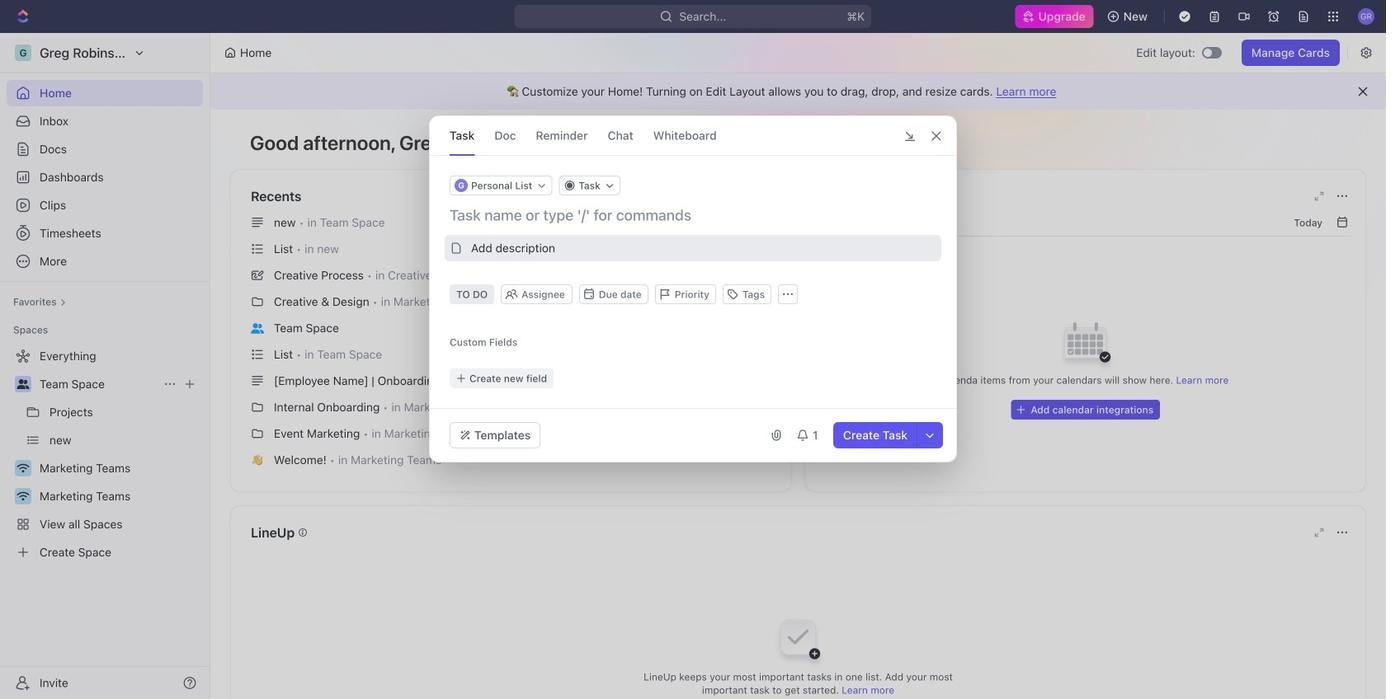 Task type: vqa. For each thing, say whether or not it's contained in the screenshot.
dialog
yes



Task type: locate. For each thing, give the bounding box(es) containing it.
dialog
[[429, 116, 957, 463]]

user group image
[[17, 380, 29, 390]]

sidebar navigation
[[0, 33, 210, 700]]

alert
[[210, 73, 1386, 110]]

Task name or type '/' for commands text field
[[450, 205, 940, 225]]

user group image
[[251, 323, 264, 334]]



